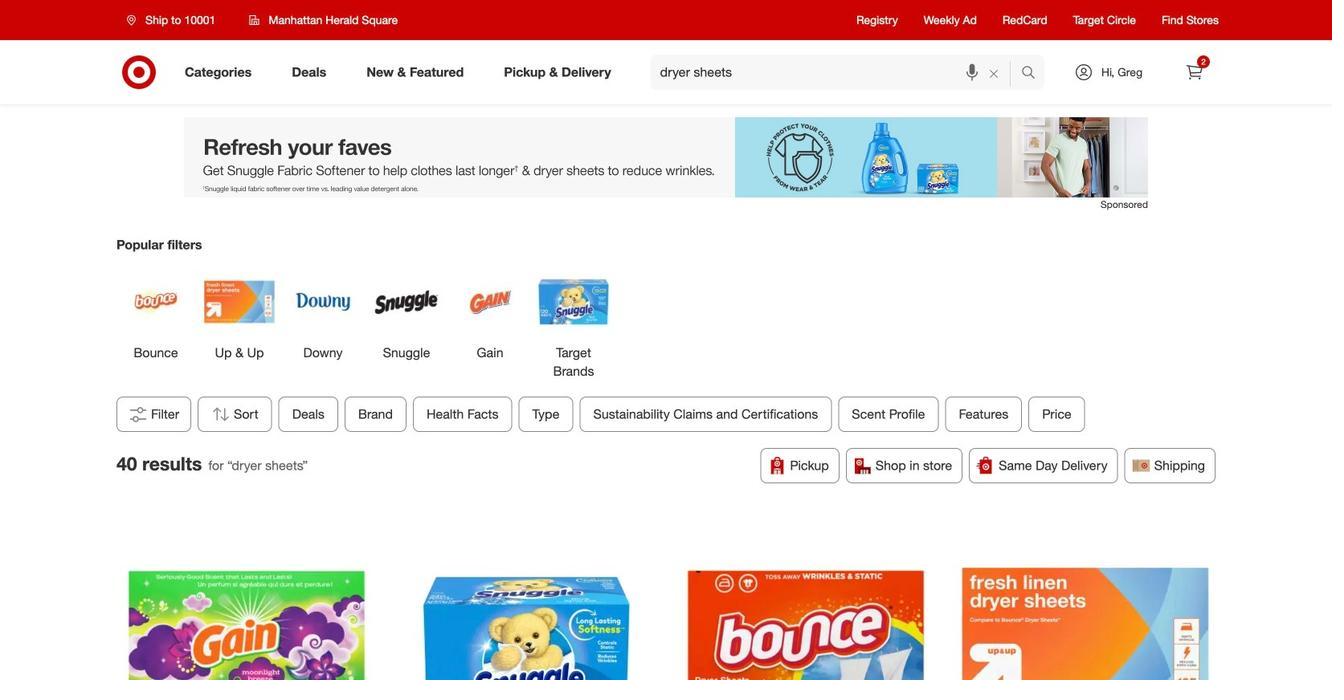 Task type: vqa. For each thing, say whether or not it's contained in the screenshot.
1, associated with Buy 1, get 1 50% off  select L.O.L. Surprise!, Gabby's Dollhouse, MEGA, Paw Patrol, Baby Alive, Play-Doh, NERF, Melissa & Doug, Jurassic, Games & Puzzles, Mario and Tech Deck toys. Add all items to cart to receive discount. Discount applied at checkout. Not valid on previous orders. Discount calculated using the lower priced item, but will apply across all qualifying and discounted items. Offer excludes items sold & shipped by Target Plus™ Partners and clearance items. If qualifying item in your order is returned, refund value will be reduced by the prorated amount of the discounted item. Discount not applicable to tax or shipping charges. Pricing, promotions and availability may vary by location and on Target.com. Offer expires 12/9/2023 at 11:59pm PST.
no



Task type: locate. For each thing, give the bounding box(es) containing it.
What can we help you find? suggestions appear below search field
[[651, 55, 1026, 90]]

snuggle blue sparkle fresh scent dryer sheets image
[[402, 519, 651, 681], [402, 519, 651, 681]]

gain fabric softener dryer sheets - moonlight breeze image
[[123, 519, 371, 681], [123, 519, 371, 681]]

fabric softener dryer sheets - fresh linen - up & up™ image
[[962, 519, 1210, 681], [962, 519, 1210, 681]]

bounce outdoor fresh fabric softener dryer sheets image
[[682, 519, 930, 681], [682, 519, 930, 681]]



Task type: describe. For each thing, give the bounding box(es) containing it.
advertisement element
[[184, 117, 1149, 198]]



